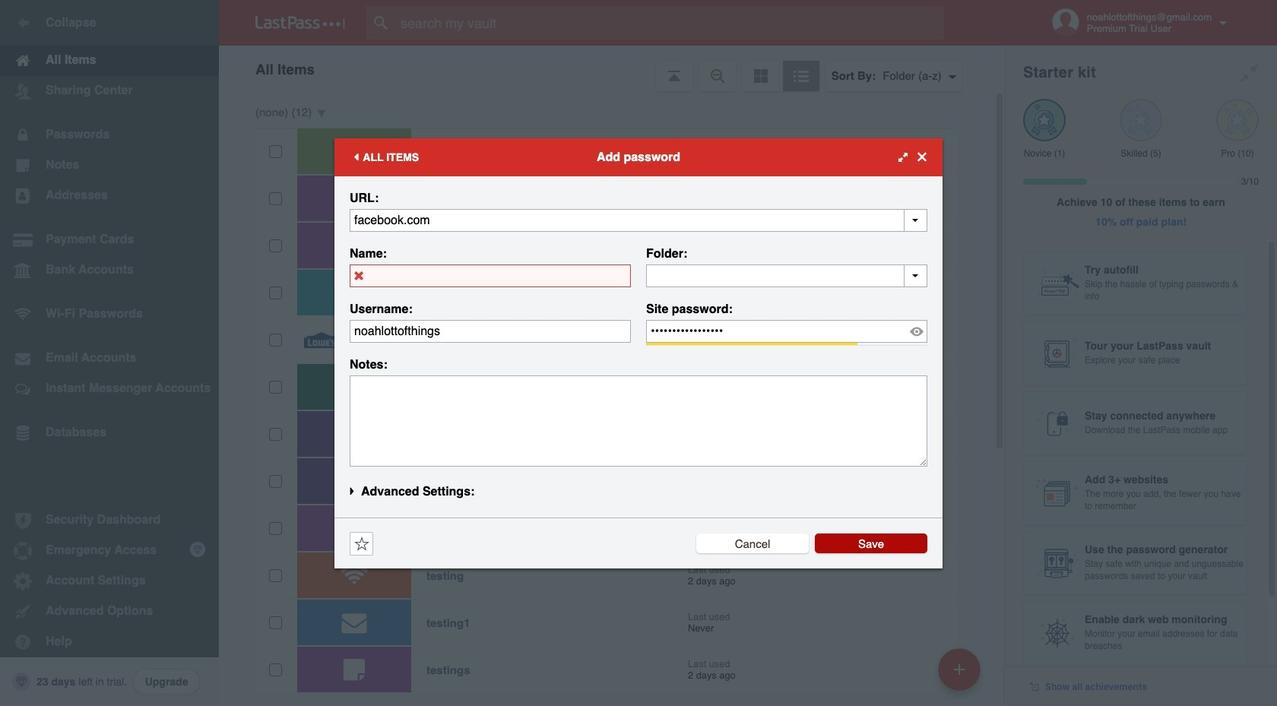 Task type: describe. For each thing, give the bounding box(es) containing it.
main navigation navigation
[[0, 0, 219, 706]]

new item image
[[954, 664, 965, 675]]

search my vault text field
[[366, 6, 974, 40]]

Search search field
[[366, 6, 974, 40]]



Task type: locate. For each thing, give the bounding box(es) containing it.
None text field
[[350, 264, 631, 287]]

lastpass image
[[255, 16, 345, 30]]

None text field
[[350, 209, 927, 231], [646, 264, 927, 287], [350, 320, 631, 342], [350, 375, 927, 466], [350, 209, 927, 231], [646, 264, 927, 287], [350, 320, 631, 342], [350, 375, 927, 466]]

dialog
[[334, 138, 943, 568]]

vault options navigation
[[219, 46, 1005, 91]]

new item navigation
[[933, 644, 990, 706]]

None password field
[[646, 320, 927, 342]]



